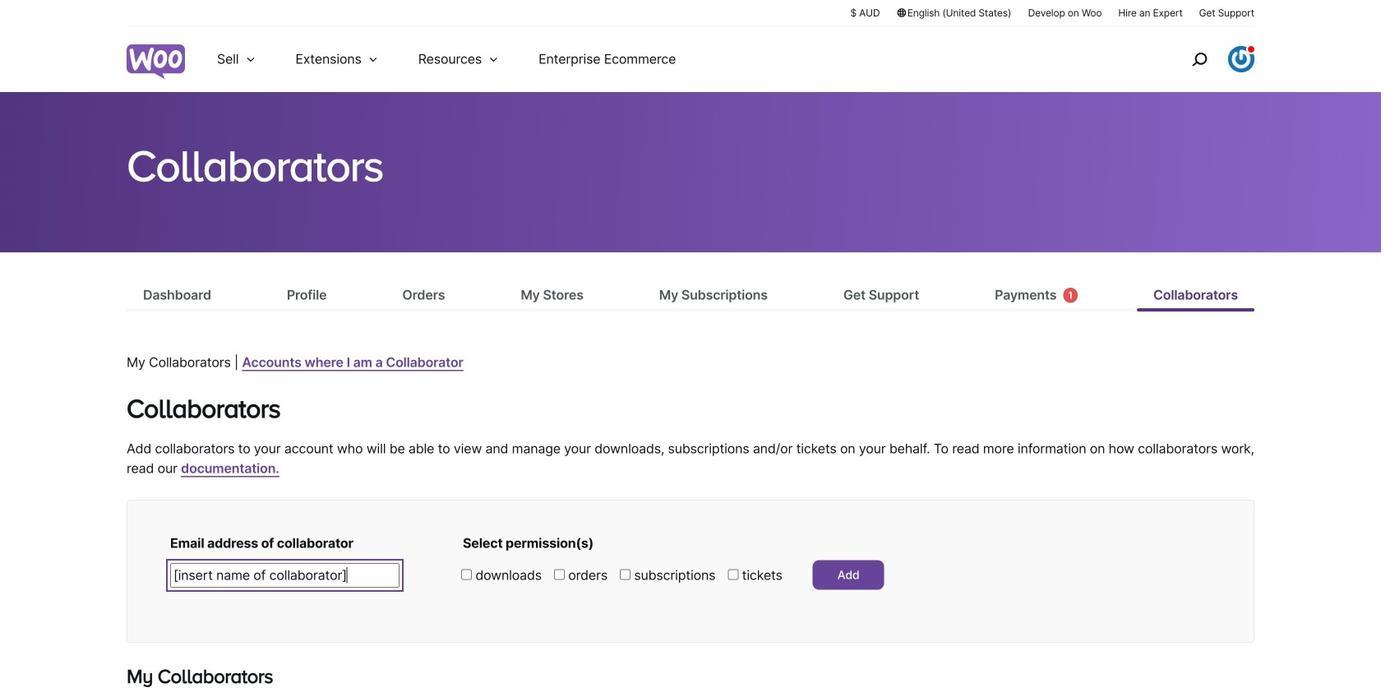 Task type: describe. For each thing, give the bounding box(es) containing it.
open account menu image
[[1228, 46, 1255, 72]]



Task type: vqa. For each thing, say whether or not it's contained in the screenshot.
SEQUENTIAL
no



Task type: locate. For each thing, give the bounding box(es) containing it.
None checkbox
[[554, 569, 565, 580], [620, 569, 631, 580], [554, 569, 565, 580], [620, 569, 631, 580]]

search image
[[1186, 46, 1213, 72]]

service navigation menu element
[[1157, 32, 1255, 86]]

None checkbox
[[461, 569, 472, 580], [728, 569, 739, 580], [461, 569, 472, 580], [728, 569, 739, 580]]



